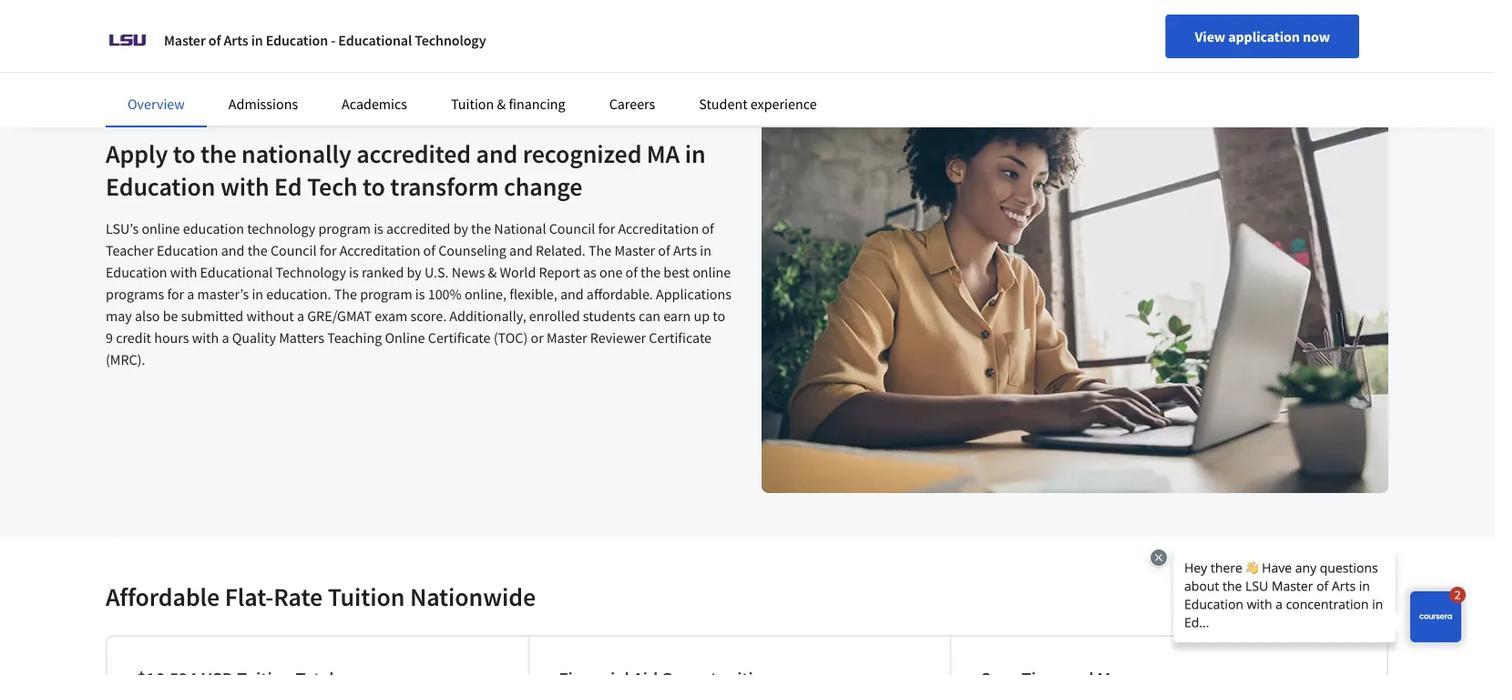 Task type: vqa. For each thing, say whether or not it's contained in the screenshot.
application
yes



Task type: locate. For each thing, give the bounding box(es) containing it.
master right "louisiana state university logo"
[[164, 31, 206, 49]]

2 vertical spatial with
[[192, 329, 219, 347]]

as
[[583, 263, 597, 281]]

0 horizontal spatial certificate
[[428, 329, 491, 347]]

1 vertical spatial tuition
[[328, 582, 405, 614]]

online
[[142, 220, 180, 238], [692, 263, 731, 281]]

in up admissions
[[251, 31, 263, 49]]

be
[[163, 307, 178, 325]]

to right apply
[[173, 138, 195, 170]]

&
[[497, 95, 506, 113], [488, 263, 497, 281]]

1 vertical spatial accredited
[[386, 220, 450, 238]]

with inside apply to the nationally accredited and recognized ma in education with ed tech to transform change
[[220, 171, 269, 203]]

of
[[208, 31, 221, 49], [702, 220, 714, 238], [423, 241, 435, 260], [658, 241, 670, 260], [625, 263, 638, 281]]

tuition
[[451, 95, 494, 113], [328, 582, 405, 614]]

2 horizontal spatial for
[[598, 220, 615, 238]]

& inside lsu's online education technology program is accredited by the national council for accreditation of teacher education and the council for accreditation of counseling and related.  the master of arts in education with educational technology is ranked by u.s. news & world report as one of the best online programs for a master's in education. the program is 100% online, flexible, and affordable. applications may also be submitted without a gre/gmat exam score. additionally, enrolled students can earn up to 9 credit hours with a quality matters teaching online certificate (toc) or master reviewer certificate (mrc).
[[488, 263, 497, 281]]

tuition & financing link
[[451, 95, 565, 113]]

0 horizontal spatial a
[[187, 285, 194, 303]]

up
[[694, 307, 710, 325]]

0 horizontal spatial technology
[[276, 263, 346, 281]]

students
[[583, 307, 636, 325]]

1 horizontal spatial council
[[549, 220, 595, 238]]

1 vertical spatial &
[[488, 263, 497, 281]]

education up programs at left top
[[106, 263, 167, 281]]

tuition & financing
[[451, 95, 565, 113]]

1 horizontal spatial accreditation
[[618, 220, 699, 238]]

education down the education on the top left of page
[[157, 241, 218, 260]]

1 horizontal spatial certificate
[[649, 329, 712, 347]]

0 vertical spatial to
[[173, 138, 195, 170]]

1 horizontal spatial for
[[319, 241, 337, 260]]

reviewer
[[590, 329, 646, 347]]

1 vertical spatial the
[[334, 285, 357, 303]]

& up online,
[[488, 263, 497, 281]]

to
[[173, 138, 195, 170], [363, 171, 385, 203], [713, 307, 725, 325]]

master down "enrolled"
[[547, 329, 587, 347]]

and
[[476, 138, 518, 170], [221, 241, 245, 260], [509, 241, 533, 260], [560, 285, 584, 303]]

0 horizontal spatial for
[[167, 285, 184, 303]]

arts inside lsu's online education technology program is accredited by the national council for accreditation of teacher education and the council for accreditation of counseling and related.  the master of arts in education with educational technology is ranked by u.s. news & world report as one of the best online programs for a master's in education. the program is 100% online, flexible, and affordable. applications may also be submitted without a gre/gmat exam score. additionally, enrolled students can earn up to 9 credit hours with a quality matters teaching online certificate (toc) or master reviewer certificate (mrc).
[[673, 241, 697, 260]]

technology up education.
[[276, 263, 346, 281]]

0 horizontal spatial accreditation
[[339, 241, 420, 260]]

accreditation
[[618, 220, 699, 238], [339, 241, 420, 260]]

1 vertical spatial arts
[[673, 241, 697, 260]]

0 vertical spatial by
[[453, 220, 468, 238]]

education inside apply to the nationally accredited and recognized ma in education with ed tech to transform change
[[106, 171, 215, 203]]

1 vertical spatial is
[[349, 263, 359, 281]]

council up related.
[[549, 220, 595, 238]]

2 vertical spatial is
[[415, 285, 425, 303]]

earn
[[663, 307, 691, 325]]

and down tuition & financing "link" on the left top of the page
[[476, 138, 518, 170]]

online up teacher
[[142, 220, 180, 238]]

world
[[500, 263, 536, 281]]

of up applications
[[702, 220, 714, 238]]

for up one at the top left of page
[[598, 220, 615, 238]]

& left financing
[[497, 95, 506, 113]]

0 vertical spatial tuition
[[451, 95, 494, 113]]

national
[[494, 220, 546, 238]]

ed
[[274, 171, 302, 203]]

overview
[[128, 95, 185, 113]]

certificate down additionally,
[[428, 329, 491, 347]]

educational right -
[[338, 31, 412, 49]]

a up matters
[[297, 307, 304, 325]]

0 vertical spatial online
[[142, 220, 180, 238]]

is up 'score.'
[[415, 285, 425, 303]]

2 vertical spatial to
[[713, 307, 725, 325]]

0 vertical spatial with
[[220, 171, 269, 203]]

1 horizontal spatial is
[[374, 220, 383, 238]]

for
[[598, 220, 615, 238], [319, 241, 337, 260], [167, 285, 184, 303]]

2 horizontal spatial master
[[614, 241, 655, 260]]

0 horizontal spatial to
[[173, 138, 195, 170]]

master
[[164, 31, 206, 49], [614, 241, 655, 260], [547, 329, 587, 347]]

council down technology
[[270, 241, 317, 260]]

and down report
[[560, 285, 584, 303]]

1 horizontal spatial master
[[547, 329, 587, 347]]

0 vertical spatial arts
[[224, 31, 248, 49]]

accreditation up ranked
[[339, 241, 420, 260]]

technology inside lsu's online education technology program is accredited by the national council for accreditation of teacher education and the council for accreditation of counseling and related.  the master of arts in education with educational technology is ranked by u.s. news & world report as one of the best online programs for a master's in education. the program is 100% online, flexible, and affordable. applications may also be submitted without a gre/gmat exam score. additionally, enrolled students can earn up to 9 credit hours with a quality matters teaching online certificate (toc) or master reviewer certificate (mrc).
[[276, 263, 346, 281]]

with down 'submitted'
[[192, 329, 219, 347]]

matters
[[279, 329, 324, 347]]

louisiana state university logo image
[[106, 18, 149, 62]]

council
[[549, 220, 595, 238], [270, 241, 317, 260]]

1 vertical spatial online
[[692, 263, 731, 281]]

100%
[[428, 285, 462, 303]]

technology
[[415, 31, 486, 49], [276, 263, 346, 281]]

for up the be
[[167, 285, 184, 303]]

view application now button
[[1166, 15, 1359, 58]]

ma
[[647, 138, 680, 170]]

u.s.
[[425, 263, 449, 281]]

best
[[664, 263, 690, 281]]

accredited up u.s.
[[386, 220, 450, 238]]

1 horizontal spatial arts
[[673, 241, 697, 260]]

1 horizontal spatial technology
[[415, 31, 486, 49]]

0 vertical spatial the
[[588, 241, 611, 260]]

transform
[[390, 171, 499, 203]]

score.
[[410, 307, 447, 325]]

accredited
[[356, 138, 471, 170], [386, 220, 450, 238]]

educational inside lsu's online education technology program is accredited by the national council for accreditation of teacher education and the council for accreditation of counseling and related.  the master of arts in education with educational technology is ranked by u.s. news & world report as one of the best online programs for a master's in education. the program is 100% online, flexible, and affordable. applications may also be submitted without a gre/gmat exam score. additionally, enrolled students can earn up to 9 credit hours with a quality matters teaching online certificate (toc) or master reviewer certificate (mrc).
[[200, 263, 273, 281]]

affordable
[[106, 582, 220, 614]]

0 vertical spatial a
[[187, 285, 194, 303]]

(toc)
[[493, 329, 528, 347]]

2 vertical spatial a
[[222, 329, 229, 347]]

education down apply
[[106, 171, 215, 203]]

in up applications
[[700, 241, 711, 260]]

teaching
[[327, 329, 382, 347]]

9
[[106, 329, 113, 347]]

is up ranked
[[374, 220, 383, 238]]

1 vertical spatial accreditation
[[339, 241, 420, 260]]

of up u.s.
[[423, 241, 435, 260]]

1 vertical spatial program
[[360, 285, 412, 303]]

1 vertical spatial by
[[407, 263, 422, 281]]

affordable flat-rate tuition nationwide
[[106, 582, 536, 614]]

list
[[106, 636, 1388, 676]]

enrolled
[[529, 307, 580, 325]]

arts up the best
[[673, 241, 697, 260]]

master up one at the top left of page
[[614, 241, 655, 260]]

1 vertical spatial master
[[614, 241, 655, 260]]

by up the counseling
[[453, 220, 468, 238]]

application
[[1228, 27, 1300, 46]]

nationwide
[[410, 582, 536, 614]]

education
[[266, 31, 328, 49], [106, 171, 215, 203], [157, 241, 218, 260], [106, 263, 167, 281]]

0 vertical spatial for
[[598, 220, 615, 238]]

lsu's
[[106, 220, 139, 238]]

for up education.
[[319, 241, 337, 260]]

program
[[318, 220, 371, 238], [360, 285, 412, 303]]

nationally
[[242, 138, 351, 170]]

apply
[[106, 138, 168, 170]]

2 horizontal spatial to
[[713, 307, 725, 325]]

1 horizontal spatial the
[[588, 241, 611, 260]]

education
[[183, 220, 244, 238]]

0 horizontal spatial arts
[[224, 31, 248, 49]]

of right "louisiana state university logo"
[[208, 31, 221, 49]]

1 vertical spatial council
[[270, 241, 317, 260]]

certificate
[[428, 329, 491, 347], [649, 329, 712, 347]]

of up the best
[[658, 241, 670, 260]]

educational up 'master's'
[[200, 263, 273, 281]]

in right ma
[[685, 138, 706, 170]]

1 horizontal spatial by
[[453, 220, 468, 238]]

teacher
[[106, 241, 154, 260]]

in inside apply to the nationally accredited and recognized ma in education with ed tech to transform change
[[685, 138, 706, 170]]

accreditation up the best
[[618, 220, 699, 238]]

of right one at the top left of page
[[625, 263, 638, 281]]

0 vertical spatial master
[[164, 31, 206, 49]]

a down 'submitted'
[[222, 329, 229, 347]]

technology up the tuition & financing
[[415, 31, 486, 49]]

educational
[[338, 31, 412, 49], [200, 263, 273, 281]]

tuition right rate
[[328, 582, 405, 614]]

is
[[374, 220, 383, 238], [349, 263, 359, 281], [415, 285, 425, 303]]

1 horizontal spatial educational
[[338, 31, 412, 49]]

accredited up transform
[[356, 138, 471, 170]]

1 vertical spatial technology
[[276, 263, 346, 281]]

2 certificate from the left
[[649, 329, 712, 347]]

to inside lsu's online education technology program is accredited by the national council for accreditation of teacher education and the council for accreditation of counseling and related.  the master of arts in education with educational technology is ranked by u.s. news & world report as one of the best online programs for a master's in education. the program is 100% online, flexible, and affordable. applications may also be submitted without a gre/gmat exam score. additionally, enrolled students can earn up to 9 credit hours with a quality matters teaching online certificate (toc) or master reviewer certificate (mrc).
[[713, 307, 725, 325]]

tech
[[307, 171, 358, 203]]

by
[[453, 220, 468, 238], [407, 263, 422, 281]]

arts up admissions link
[[224, 31, 248, 49]]

arts
[[224, 31, 248, 49], [673, 241, 697, 260]]

to right tech
[[363, 171, 385, 203]]

1 horizontal spatial to
[[363, 171, 385, 203]]

apply to the nationally accredited and recognized ma in education with ed tech to transform change
[[106, 138, 706, 203]]

the down admissions
[[200, 138, 237, 170]]

is left ranked
[[349, 263, 359, 281]]

a
[[187, 285, 194, 303], [297, 307, 304, 325], [222, 329, 229, 347]]

online
[[385, 329, 425, 347]]

0 vertical spatial accredited
[[356, 138, 471, 170]]

online up applications
[[692, 263, 731, 281]]

education.
[[266, 285, 331, 303]]

to right up
[[713, 307, 725, 325]]

the up the as
[[588, 241, 611, 260]]

by left u.s.
[[407, 263, 422, 281]]

certificate down earn
[[649, 329, 712, 347]]

0 vertical spatial technology
[[415, 31, 486, 49]]

tuition left financing
[[451, 95, 494, 113]]

academics link
[[342, 95, 407, 113]]

program down tech
[[318, 220, 371, 238]]

may
[[106, 307, 132, 325]]

1 vertical spatial to
[[363, 171, 385, 203]]

lsu's online education technology program is accredited by the national council for accreditation of teacher education and the council for accreditation of counseling and related.  the master of arts in education with educational technology is ranked by u.s. news & world report as one of the best online programs for a master's in education. the program is 100% online, flexible, and affordable. applications may also be submitted without a gre/gmat exam score. additionally, enrolled students can earn up to 9 credit hours with a quality matters teaching online certificate (toc) or master reviewer certificate (mrc).
[[106, 220, 731, 369]]

with up the be
[[170, 263, 197, 281]]

program down ranked
[[360, 285, 412, 303]]

the up gre/gmat
[[334, 285, 357, 303]]

accredited inside apply to the nationally accredited and recognized ma in education with ed tech to transform change
[[356, 138, 471, 170]]

0 horizontal spatial council
[[270, 241, 317, 260]]

programs
[[106, 285, 164, 303]]

change
[[504, 171, 582, 203]]

in
[[251, 31, 263, 49], [685, 138, 706, 170], [700, 241, 711, 260], [252, 285, 263, 303]]

0 horizontal spatial educational
[[200, 263, 273, 281]]

1 vertical spatial educational
[[200, 263, 273, 281]]

careers
[[609, 95, 655, 113]]

view
[[1195, 27, 1225, 46]]

counseling
[[438, 241, 506, 260]]

with left ed
[[220, 171, 269, 203]]

2 horizontal spatial a
[[297, 307, 304, 325]]

0 vertical spatial is
[[374, 220, 383, 238]]

1 horizontal spatial a
[[222, 329, 229, 347]]

a up 'submitted'
[[187, 285, 194, 303]]



Task type: describe. For each thing, give the bounding box(es) containing it.
the down technology
[[247, 241, 268, 260]]

student
[[699, 95, 748, 113]]

now
[[1303, 27, 1330, 46]]

1 horizontal spatial tuition
[[451, 95, 494, 113]]

in up without
[[252, 285, 263, 303]]

and inside apply to the nationally accredited and recognized ma in education with ed tech to transform change
[[476, 138, 518, 170]]

student experience link
[[699, 95, 817, 113]]

without
[[246, 307, 294, 325]]

additionally,
[[449, 307, 526, 325]]

credit
[[116, 329, 151, 347]]

technology
[[247, 220, 315, 238]]

the left the best
[[641, 263, 661, 281]]

also
[[135, 307, 160, 325]]

hours
[[154, 329, 189, 347]]

0 horizontal spatial the
[[334, 285, 357, 303]]

0 horizontal spatial tuition
[[328, 582, 405, 614]]

applications
[[656, 285, 731, 303]]

0 horizontal spatial master
[[164, 31, 206, 49]]

master's
[[197, 285, 249, 303]]

recognized
[[523, 138, 642, 170]]

student experience
[[699, 95, 817, 113]]

0 vertical spatial program
[[318, 220, 371, 238]]

0 horizontal spatial online
[[142, 220, 180, 238]]

related.
[[536, 241, 586, 260]]

news
[[452, 263, 485, 281]]

overview link
[[128, 95, 185, 113]]

one
[[599, 263, 623, 281]]

1 vertical spatial with
[[170, 263, 197, 281]]

academics
[[342, 95, 407, 113]]

careers link
[[609, 95, 655, 113]]

0 vertical spatial educational
[[338, 31, 412, 49]]

submitted
[[181, 307, 243, 325]]

0 horizontal spatial is
[[349, 263, 359, 281]]

admissions link
[[229, 95, 298, 113]]

0 horizontal spatial by
[[407, 263, 422, 281]]

flexible,
[[509, 285, 557, 303]]

affordable.
[[587, 285, 653, 303]]

experience
[[750, 95, 817, 113]]

quality
[[232, 329, 276, 347]]

0 vertical spatial accreditation
[[618, 220, 699, 238]]

accredited inside lsu's online education technology program is accredited by the national council for accreditation of teacher education and the council for accreditation of counseling and related.  the master of arts in education with educational technology is ranked by u.s. news & world report as one of the best online programs for a master's in education. the program is 100% online, flexible, and affordable. applications may also be submitted without a gre/gmat exam score. additionally, enrolled students can earn up to 9 credit hours with a quality matters teaching online certificate (toc) or master reviewer certificate (mrc).
[[386, 220, 450, 238]]

ranked
[[362, 263, 404, 281]]

the up the counseling
[[471, 220, 491, 238]]

master of arts in education - educational technology
[[164, 31, 486, 49]]

0 vertical spatial council
[[549, 220, 595, 238]]

0 vertical spatial &
[[497, 95, 506, 113]]

view application now
[[1195, 27, 1330, 46]]

report
[[539, 263, 580, 281]]

rate
[[274, 582, 323, 614]]

flat-
[[225, 582, 274, 614]]

-
[[331, 31, 335, 49]]

2 vertical spatial master
[[547, 329, 587, 347]]

or
[[531, 329, 544, 347]]

1 vertical spatial a
[[297, 307, 304, 325]]

can
[[639, 307, 660, 325]]

education left -
[[266, 31, 328, 49]]

and down national
[[509, 241, 533, 260]]

and down the education on the top left of page
[[221, 241, 245, 260]]

1 certificate from the left
[[428, 329, 491, 347]]

1 horizontal spatial online
[[692, 263, 731, 281]]

the inside apply to the nationally accredited and recognized ma in education with ed tech to transform change
[[200, 138, 237, 170]]

2 vertical spatial for
[[167, 285, 184, 303]]

(mrc).
[[106, 351, 145, 369]]

2 horizontal spatial is
[[415, 285, 425, 303]]

gre/gmat
[[307, 307, 372, 325]]

exam
[[375, 307, 407, 325]]

online,
[[465, 285, 507, 303]]

admissions
[[229, 95, 298, 113]]

1 vertical spatial for
[[319, 241, 337, 260]]

financing
[[509, 95, 565, 113]]



